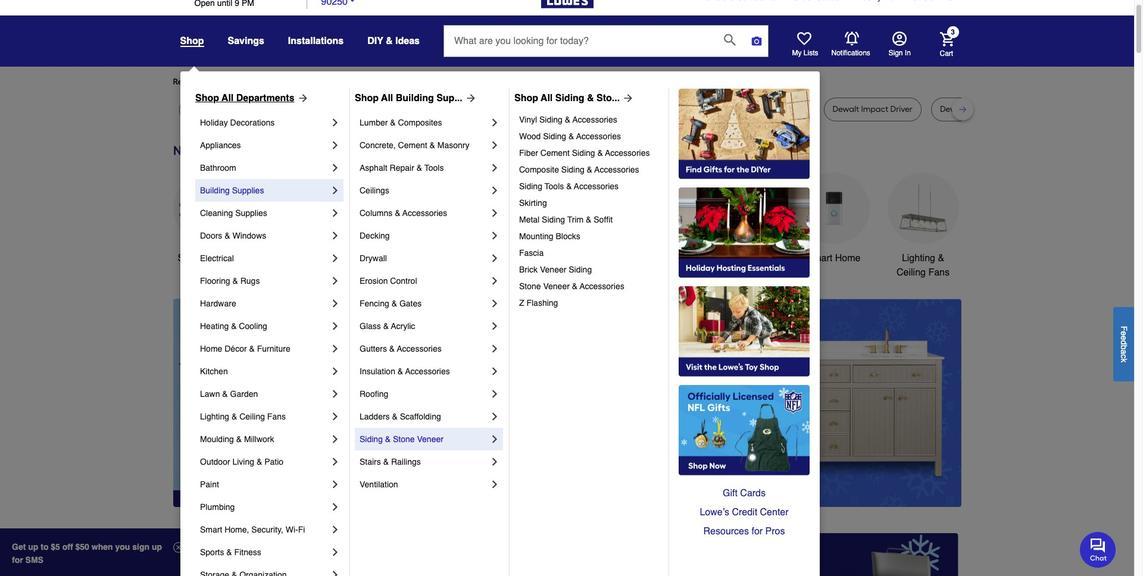 Task type: vqa. For each thing, say whether or not it's contained in the screenshot.
Showering
no



Task type: locate. For each thing, give the bounding box(es) containing it.
z flashing
[[519, 298, 558, 308]]

4 dewalt from the left
[[395, 104, 421, 114]]

arrow right image up vinyl siding & accessories link
[[620, 92, 634, 104]]

2 vertical spatial veneer
[[417, 435, 444, 444]]

searches
[[232, 77, 267, 87]]

shop inside shop all building sup... link
[[355, 93, 379, 104]]

1 horizontal spatial lighting
[[902, 253, 935, 264]]

up right sign
[[152, 542, 162, 552]]

chat invite button image
[[1080, 532, 1117, 568]]

accessories inside the gutters & accessories link
[[397, 344, 442, 354]]

dewalt down "shop all building sup..."
[[395, 104, 421, 114]]

accessories up decking link
[[403, 208, 447, 218]]

accessories inside vinyl siding & accessories link
[[573, 115, 617, 124]]

1 vertical spatial fans
[[267, 412, 286, 422]]

Search Query text field
[[444, 26, 715, 57]]

decorations down christmas on the left of page
[[451, 267, 502, 278]]

shop for shop all siding & sto...
[[515, 93, 538, 104]]

shop down recommended
[[195, 93, 219, 104]]

shop
[[195, 93, 219, 104], [355, 93, 379, 104], [515, 93, 538, 104]]

chevron right image for doors & windows
[[329, 230, 341, 242]]

smart for smart home, security, wi-fi
[[200, 525, 222, 535]]

ceiling
[[897, 267, 926, 278], [239, 412, 265, 422]]

doors & windows link
[[200, 225, 329, 247]]

building
[[396, 93, 434, 104], [200, 186, 230, 195]]

resources for pros
[[704, 526, 785, 537]]

shop for shop all deals
[[178, 253, 200, 264]]

5 bit from the left
[[633, 104, 642, 114]]

security,
[[252, 525, 283, 535]]

veneer down kitchen faucets
[[540, 265, 567, 275]]

0 vertical spatial smart
[[807, 253, 833, 264]]

tool
[[270, 104, 286, 114]]

6 bit from the left
[[985, 104, 995, 114]]

impact driver bit
[[475, 104, 538, 114]]

0 horizontal spatial decorations
[[230, 118, 275, 127]]

arrow right image
[[295, 92, 309, 104], [463, 92, 477, 104], [620, 92, 634, 104]]

shop all building sup...
[[355, 93, 463, 104]]

moulding & millwork link
[[200, 428, 329, 451]]

shop inside shop all departments link
[[195, 93, 219, 104]]

tools inside the outdoor tools & equipment
[[658, 253, 680, 264]]

shop these last-minute gifts. $99 or less. quantities are limited and won't last. image
[[173, 299, 365, 507]]

my lists link
[[792, 32, 819, 58]]

siding
[[555, 93, 585, 104], [540, 115, 563, 124], [543, 132, 566, 141], [572, 148, 595, 158], [561, 165, 585, 174], [519, 182, 542, 191], [542, 215, 565, 225], [569, 265, 592, 275], [360, 435, 383, 444]]

1 vertical spatial stone
[[393, 435, 415, 444]]

officially licensed n f l gifts. shop now. image
[[679, 385, 810, 476]]

2 e from the top
[[1120, 336, 1129, 340]]

accessories up the "composite siding & accessories" link
[[605, 148, 650, 158]]

2 horizontal spatial impact
[[861, 104, 889, 114]]

e up 'd' at the right bottom of the page
[[1120, 331, 1129, 336]]

dewalt down cart
[[940, 104, 967, 114]]

chevron right image for fencing & gates
[[489, 298, 501, 310]]

dewalt down shop all departments
[[242, 104, 268, 114]]

2 impact from the left
[[754, 104, 781, 114]]

2 shop from the left
[[355, 93, 379, 104]]

driver down my
[[783, 104, 805, 114]]

7 dewalt from the left
[[940, 104, 967, 114]]

chevron right image for cleaning supplies
[[329, 207, 341, 219]]

outdoor tools & equipment
[[621, 253, 689, 278]]

arrow right image up masonry
[[463, 92, 477, 104]]

electrical
[[200, 254, 234, 263]]

2 bit from the left
[[423, 104, 433, 114]]

3 driver from the left
[[891, 104, 913, 114]]

lowe's home improvement account image
[[892, 32, 907, 46]]

accessories inside the "composite siding & accessories" link
[[595, 165, 639, 174]]

2 dewalt from the left
[[242, 104, 268, 114]]

kitchen faucets
[[532, 253, 600, 264]]

supplies up windows
[[235, 208, 267, 218]]

1 horizontal spatial impact
[[754, 104, 781, 114]]

equipment
[[633, 267, 678, 278]]

roofing link
[[360, 383, 489, 406]]

outdoor
[[621, 253, 656, 264], [200, 457, 230, 467]]

0 horizontal spatial smart
[[200, 525, 222, 535]]

diy & ideas button
[[368, 30, 420, 52]]

arrow right image inside shop all siding & sto... link
[[620, 92, 634, 104]]

1 vertical spatial home
[[200, 344, 222, 354]]

supplies up 'cleaning supplies'
[[232, 186, 264, 195]]

chevron right image
[[329, 117, 341, 129], [489, 139, 501, 151], [329, 162, 341, 174], [489, 162, 501, 174], [489, 185, 501, 197], [329, 207, 341, 219], [489, 207, 501, 219], [489, 230, 501, 242], [329, 275, 341, 287], [329, 320, 341, 332], [489, 320, 501, 332], [329, 343, 341, 355], [329, 366, 341, 378], [489, 366, 501, 378], [329, 388, 341, 400], [329, 411, 341, 423], [329, 479, 341, 491], [329, 569, 341, 576]]

chevron right image for lumber & composites
[[489, 117, 501, 129]]

smart home link
[[798, 173, 870, 266]]

4 drill from the left
[[969, 104, 983, 114]]

chevron right image for electrical
[[329, 252, 341, 264]]

6 dewalt from the left
[[833, 104, 859, 114]]

doors & windows
[[200, 231, 266, 241]]

0 vertical spatial fans
[[929, 267, 950, 278]]

0 horizontal spatial fans
[[267, 412, 286, 422]]

asphalt repair & tools link
[[360, 157, 489, 179]]

stone down brick
[[519, 282, 541, 291]]

up
[[28, 542, 38, 552], [152, 542, 162, 552]]

sup...
[[437, 93, 463, 104]]

up left to
[[28, 542, 38, 552]]

accessories inside fiber cement siding & accessories link
[[605, 148, 650, 158]]

resources
[[704, 526, 749, 537]]

for left pros at bottom
[[752, 526, 763, 537]]

visit the lowe's toy shop. image
[[679, 286, 810, 377]]

0 vertical spatial lighting
[[902, 253, 935, 264]]

all up lumber
[[381, 93, 393, 104]]

e
[[1120, 331, 1129, 336], [1120, 336, 1129, 340]]

accessories up fiber cement siding & accessories link
[[576, 132, 621, 141]]

arrow right image inside shop all departments link
[[295, 92, 309, 104]]

ladders & scaffolding link
[[360, 406, 489, 428]]

0 vertical spatial shop
[[180, 36, 204, 46]]

tools
[[424, 163, 444, 173], [545, 182, 564, 191], [376, 253, 398, 264], [658, 253, 680, 264]]

dewalt up holiday
[[188, 104, 214, 114]]

decorations for christmas
[[451, 267, 502, 278]]

arrow right image for shop all building sup...
[[463, 92, 477, 104]]

building supplies
[[200, 186, 264, 195]]

lowe's home improvement cart image
[[940, 32, 954, 46]]

0 horizontal spatial arrow right image
[[295, 92, 309, 104]]

1 impact from the left
[[475, 104, 502, 114]]

1 horizontal spatial bathroom
[[724, 253, 765, 264]]

1 horizontal spatial decorations
[[451, 267, 502, 278]]

kitchen inside 'kitchen faucets' link
[[532, 253, 564, 264]]

decorations for holiday
[[230, 118, 275, 127]]

decorations down dewalt tool
[[230, 118, 275, 127]]

1 arrow right image from the left
[[295, 92, 309, 104]]

0 horizontal spatial outdoor
[[200, 457, 230, 467]]

1 dewalt from the left
[[188, 104, 214, 114]]

arrow right image inside shop all building sup... link
[[463, 92, 477, 104]]

1 you from the left
[[281, 77, 295, 87]]

0 horizontal spatial you
[[281, 77, 295, 87]]

shop down more suggestions for you link
[[355, 93, 379, 104]]

you up "shop all building sup..."
[[387, 77, 401, 87]]

dewalt right bit set
[[684, 104, 710, 114]]

all for deals
[[202, 253, 213, 264]]

fitness
[[234, 548, 261, 557]]

metal siding trim & soffit link
[[519, 211, 660, 228]]

1 horizontal spatial lighting & ceiling fans link
[[888, 173, 959, 280]]

& inside button
[[386, 36, 393, 46]]

0 vertical spatial kitchen
[[532, 253, 564, 264]]

for inside get up to $5 off $50 when you sign up for sms
[[12, 556, 23, 565]]

wood siding & accessories link
[[519, 128, 660, 145]]

2 arrow right image from the left
[[463, 92, 477, 104]]

1 horizontal spatial outdoor
[[621, 253, 656, 264]]

hardware
[[200, 299, 236, 308]]

all left the deals
[[202, 253, 213, 264]]

1 horizontal spatial driver
[[783, 104, 805, 114]]

0 horizontal spatial building
[[200, 186, 230, 195]]

trim
[[567, 215, 584, 225]]

cleaning supplies
[[200, 208, 267, 218]]

accessories down drill bit set
[[573, 115, 617, 124]]

tools down composite
[[545, 182, 564, 191]]

tools up ceilings link
[[424, 163, 444, 173]]

shop for shop all departments
[[195, 93, 219, 104]]

0 horizontal spatial impact
[[475, 104, 502, 114]]

1 horizontal spatial ceiling
[[897, 267, 926, 278]]

gutters & accessories link
[[360, 338, 489, 360]]

gutters
[[360, 344, 387, 354]]

$50
[[75, 542, 89, 552]]

shop all deals link
[[173, 173, 244, 266]]

e up the b
[[1120, 336, 1129, 340]]

0 horizontal spatial cement
[[398, 141, 427, 150]]

outdoor up equipment on the right of the page
[[621, 253, 656, 264]]

0 horizontal spatial driver
[[504, 104, 526, 114]]

tools inside 'link'
[[545, 182, 564, 191]]

0 horizontal spatial lighting & ceiling fans
[[200, 412, 286, 422]]

1 horizontal spatial up
[[152, 542, 162, 552]]

supplies for building supplies
[[232, 186, 264, 195]]

0 horizontal spatial bathroom
[[200, 163, 236, 173]]

0 horizontal spatial kitchen
[[200, 367, 228, 376]]

arrow right image for shop all siding & sto...
[[620, 92, 634, 104]]

dewalt for dewalt bit set
[[395, 104, 421, 114]]

None search field
[[444, 25, 769, 68]]

0 horizontal spatial up
[[28, 542, 38, 552]]

1 vertical spatial supplies
[[235, 208, 267, 218]]

vinyl siding & accessories link
[[519, 111, 660, 128]]

3 dewalt from the left
[[313, 104, 340, 114]]

3 arrow right image from the left
[[620, 92, 634, 104]]

pros
[[766, 526, 785, 537]]

kitchen up lawn at the left bottom of page
[[200, 367, 228, 376]]

1 horizontal spatial lighting & ceiling fans
[[897, 253, 950, 278]]

1 vertical spatial lighting & ceiling fans
[[200, 412, 286, 422]]

chevron right image for decking
[[489, 230, 501, 242]]

1 horizontal spatial kitchen
[[532, 253, 564, 264]]

siding inside 'link'
[[519, 182, 542, 191]]

veneer down brick veneer siding
[[543, 282, 570, 291]]

chevron right image for glass & acrylic
[[489, 320, 501, 332]]

building up cleaning
[[200, 186, 230, 195]]

all
[[222, 93, 234, 104], [381, 93, 393, 104], [541, 93, 553, 104], [202, 253, 213, 264]]

0 horizontal spatial shop
[[195, 93, 219, 104]]

3 impact from the left
[[861, 104, 889, 114]]

chevron right image for holiday decorations
[[329, 117, 341, 129]]

you left more
[[281, 77, 295, 87]]

0 horizontal spatial ceiling
[[239, 412, 265, 422]]

chevron right image for gutters & accessories
[[489, 343, 501, 355]]

accessories up the 'z flashing' link at bottom
[[580, 282, 624, 291]]

outdoor living & patio
[[200, 457, 284, 467]]

for down get
[[12, 556, 23, 565]]

gutters & accessories
[[360, 344, 442, 354]]

cement down wood siding & accessories
[[541, 148, 570, 158]]

veneer for brick
[[540, 265, 567, 275]]

shop for shop all building sup...
[[355, 93, 379, 104]]

1 horizontal spatial cement
[[541, 148, 570, 158]]

z flashing link
[[519, 295, 660, 311]]

siding down faucets on the top of the page
[[569, 265, 592, 275]]

0 vertical spatial decorations
[[230, 118, 275, 127]]

arrow right image down more
[[295, 92, 309, 104]]

notifications
[[832, 49, 871, 57]]

when
[[92, 542, 113, 552]]

credit
[[732, 507, 758, 518]]

accessories inside wood siding & accessories link
[[576, 132, 621, 141]]

outdoor tools & equipment link
[[620, 173, 691, 280]]

up to 40 percent off select vanities. plus get free local delivery on select vanities. image
[[384, 299, 961, 508]]

stone veneer & accessories
[[519, 282, 624, 291]]

3 shop from the left
[[515, 93, 538, 104]]

1 drill from the left
[[342, 104, 356, 114]]

driver up vinyl
[[504, 104, 526, 114]]

chevron right image
[[489, 117, 501, 129], [329, 139, 341, 151], [329, 185, 341, 197], [329, 230, 341, 242], [329, 252, 341, 264], [489, 252, 501, 264], [489, 275, 501, 287], [329, 298, 341, 310], [489, 298, 501, 310], [489, 343, 501, 355], [489, 388, 501, 400], [489, 411, 501, 423], [329, 434, 341, 445], [489, 434, 501, 445], [329, 456, 341, 468], [489, 456, 501, 468], [489, 479, 501, 491], [329, 501, 341, 513], [329, 524, 341, 536], [329, 547, 341, 559]]

0 vertical spatial supplies
[[232, 186, 264, 195]]

fiber cement siding & accessories link
[[519, 145, 660, 161]]

smart for smart home
[[807, 253, 833, 264]]

lowe's home improvement logo image
[[541, 0, 593, 22]]

you
[[281, 77, 295, 87], [387, 77, 401, 87]]

f
[[1120, 326, 1129, 331]]

accessories down fiber cement siding & accessories link
[[595, 165, 639, 174]]

siding right vinyl
[[540, 115, 563, 124]]

veneer up stairs & railings link
[[417, 435, 444, 444]]

0 horizontal spatial stone
[[393, 435, 415, 444]]

impact driver
[[754, 104, 805, 114]]

1 horizontal spatial stone
[[519, 282, 541, 291]]

shop left electrical
[[178, 253, 200, 264]]

all down recommended searches for you heading at the top of page
[[541, 93, 553, 104]]

1 vertical spatial bathroom
[[724, 253, 765, 264]]

sports
[[200, 548, 224, 557]]

1 horizontal spatial fans
[[929, 267, 950, 278]]

kitchen up brick veneer siding
[[532, 253, 564, 264]]

$5
[[51, 542, 60, 552]]

3 drill from the left
[[712, 104, 727, 114]]

outdoor inside the outdoor tools & equipment
[[621, 253, 656, 264]]

0 horizontal spatial home
[[200, 344, 222, 354]]

decking
[[360, 231, 390, 241]]

scroll to item #5 element
[[727, 485, 757, 492]]

gift cards
[[723, 488, 766, 499]]

2 you from the left
[[387, 77, 401, 87]]

arrow right image for shop all departments
[[295, 92, 309, 104]]

tools up equipment on the right of the page
[[658, 253, 680, 264]]

sports & fitness
[[200, 548, 261, 557]]

shop all siding & sto...
[[515, 93, 620, 104]]

0 horizontal spatial lighting
[[200, 412, 229, 422]]

siding & stone veneer
[[360, 435, 444, 444]]

1 vertical spatial decorations
[[451, 267, 502, 278]]

building up dewalt bit set
[[396, 93, 434, 104]]

chevron right image for flooring & rugs
[[329, 275, 341, 287]]

1 horizontal spatial you
[[387, 77, 401, 87]]

lawn
[[200, 389, 220, 399]]

fans inside lighting & ceiling fans
[[929, 267, 950, 278]]

stone up railings
[[393, 435, 415, 444]]

chevron right image for siding & stone veneer
[[489, 434, 501, 445]]

shop up recommended
[[180, 36, 204, 46]]

chevron right image for kitchen
[[329, 366, 341, 378]]

0 vertical spatial home
[[835, 253, 861, 264]]

1 up from the left
[[28, 542, 38, 552]]

more suggestions for you link
[[305, 76, 411, 88]]

lowe's
[[700, 507, 729, 518]]

ideas
[[395, 36, 420, 46]]

outdoor down moulding
[[200, 457, 230, 467]]

1 horizontal spatial shop
[[355, 93, 379, 104]]

cards
[[740, 488, 766, 499]]

chevron right image for ceilings
[[489, 185, 501, 197]]

flashing
[[527, 298, 558, 308]]

stairs
[[360, 457, 381, 467]]

1 vertical spatial shop
[[178, 253, 200, 264]]

0 vertical spatial veneer
[[540, 265, 567, 275]]

lighting & ceiling fans link
[[888, 173, 959, 280], [200, 406, 329, 428]]

chevron right image for stairs & railings
[[489, 456, 501, 468]]

2 horizontal spatial arrow right image
[[620, 92, 634, 104]]

shop all departments link
[[195, 91, 309, 105]]

ventilation
[[360, 480, 398, 489]]

2 horizontal spatial shop
[[515, 93, 538, 104]]

0 vertical spatial ceiling
[[897, 267, 926, 278]]

1 driver from the left
[[504, 104, 526, 114]]

gift
[[723, 488, 738, 499]]

accessories inside the columns & accessories 'link'
[[403, 208, 447, 218]]

all down recommended searches for you
[[222, 93, 234, 104]]

driver down sign in
[[891, 104, 913, 114]]

home décor & furniture link
[[200, 338, 329, 360]]

chevron right image for sports & fitness
[[329, 547, 341, 559]]

fi
[[298, 525, 305, 535]]

cement
[[398, 141, 427, 150], [541, 148, 570, 158]]

scroll to item #3 image
[[669, 486, 698, 491]]

installations
[[288, 36, 344, 46]]

siding up mounting blocks
[[542, 215, 565, 225]]

fencing
[[360, 299, 389, 308]]

1 vertical spatial lighting
[[200, 412, 229, 422]]

kitchen inside kitchen link
[[200, 367, 228, 376]]

4 bit from the left
[[581, 104, 591, 114]]

accessories down the glass & acrylic link
[[397, 344, 442, 354]]

accessories inside stone veneer & accessories link
[[580, 282, 624, 291]]

chevron down image
[[348, 0, 357, 4]]

dewalt down notifications on the right of page
[[833, 104, 859, 114]]

accessories down the "composite siding & accessories" link
[[574, 182, 619, 191]]

kitchen for kitchen faucets
[[532, 253, 564, 264]]

siding up skirting
[[519, 182, 542, 191]]

cement for concrete,
[[398, 141, 427, 150]]

heating & cooling link
[[200, 315, 329, 338]]

chevron right image for appliances
[[329, 139, 341, 151]]

flooring
[[200, 276, 230, 286]]

masonry
[[438, 141, 469, 150]]

shop inside shop all siding & sto... link
[[515, 93, 538, 104]]

impact for impact driver
[[754, 104, 781, 114]]

for
[[269, 77, 280, 87], [375, 77, 385, 87], [752, 526, 763, 537], [12, 556, 23, 565]]

lowe's home improvement lists image
[[797, 32, 811, 46]]

1 vertical spatial lighting & ceiling fans link
[[200, 406, 329, 428]]

1 vertical spatial kitchen
[[200, 367, 228, 376]]

cement down composites in the left top of the page
[[398, 141, 427, 150]]

3 bit from the left
[[528, 104, 538, 114]]

electrical link
[[200, 247, 329, 270]]

0 vertical spatial lighting & ceiling fans link
[[888, 173, 959, 280]]

accessories down the gutters & accessories link
[[405, 367, 450, 376]]

sign
[[132, 542, 149, 552]]

5 dewalt from the left
[[684, 104, 710, 114]]

dewalt down more
[[313, 104, 340, 114]]

stairs & railings link
[[360, 451, 489, 473]]

1 horizontal spatial arrow right image
[[463, 92, 477, 104]]

1 vertical spatial smart
[[200, 525, 222, 535]]

siding down vinyl siding & accessories
[[543, 132, 566, 141]]

shop up vinyl
[[515, 93, 538, 104]]

1 vertical spatial veneer
[[543, 282, 570, 291]]

1 horizontal spatial building
[[396, 93, 434, 104]]

2 horizontal spatial driver
[[891, 104, 913, 114]]

0 vertical spatial outdoor
[[621, 253, 656, 264]]

you for more suggestions for you
[[387, 77, 401, 87]]

2 driver from the left
[[783, 104, 805, 114]]

accessories inside siding tools & accessories 'link'
[[574, 182, 619, 191]]

f e e d b a c k button
[[1114, 307, 1134, 381]]

1 horizontal spatial smart
[[807, 253, 833, 264]]

1 vertical spatial outdoor
[[200, 457, 230, 467]]

3 set from the left
[[644, 104, 657, 114]]

1 shop from the left
[[195, 93, 219, 104]]



Task type: describe. For each thing, give the bounding box(es) containing it.
outdoor for outdoor tools & equipment
[[621, 253, 656, 264]]

holiday decorations link
[[200, 111, 329, 134]]

ventilation link
[[360, 473, 489, 496]]

drill bit set
[[565, 104, 605, 114]]

shop button
[[180, 35, 204, 47]]

chevron right image for lawn & garden
[[329, 388, 341, 400]]

siding tools & accessories
[[519, 182, 619, 191]]

sign
[[889, 49, 903, 57]]

décor
[[225, 344, 247, 354]]

0 vertical spatial building
[[396, 93, 434, 104]]

3
[[951, 28, 955, 37]]

off
[[62, 542, 73, 552]]

you for recommended searches for you
[[281, 77, 295, 87]]

erosion control link
[[360, 270, 489, 292]]

rugs
[[240, 276, 260, 286]]

0 vertical spatial bathroom
[[200, 163, 236, 173]]

siding down recommended searches for you heading at the top of page
[[555, 93, 585, 104]]

lighting inside lighting & ceiling fans
[[902, 253, 935, 264]]

stone veneer & accessories link
[[519, 278, 660, 295]]

metal
[[519, 215, 540, 225]]

dewalt drill bit set
[[940, 104, 1009, 114]]

mounting
[[519, 232, 554, 241]]

recommended searches for you heading
[[173, 76, 961, 88]]

dewalt for dewalt drill
[[684, 104, 710, 114]]

get up to $5 off $50 when you sign up for sms
[[12, 542, 162, 565]]

2 drill from the left
[[565, 104, 579, 114]]

insulation
[[360, 367, 395, 376]]

chevron right image for concrete, cement & masonry
[[489, 139, 501, 151]]

outdoor for outdoor living & patio
[[200, 457, 230, 467]]

1 vertical spatial ceiling
[[239, 412, 265, 422]]

chevron right image for ladders & scaffolding
[[489, 411, 501, 423]]

dewalt for dewalt drill bit set
[[940, 104, 967, 114]]

all for building
[[381, 93, 393, 104]]

shop all building sup... link
[[355, 91, 477, 105]]

arrow right image
[[939, 403, 951, 415]]

chevron right image for asphalt repair & tools
[[489, 162, 501, 174]]

building supplies link
[[200, 179, 329, 202]]

flooring & rugs link
[[200, 270, 329, 292]]

dewalt for dewalt
[[188, 104, 214, 114]]

home,
[[225, 525, 249, 535]]

chevron right image for smart home, security, wi-fi
[[329, 524, 341, 536]]

chevron right image for bathroom
[[329, 162, 341, 174]]

all for siding
[[541, 93, 553, 104]]

0 horizontal spatial lighting & ceiling fans link
[[200, 406, 329, 428]]

siding & stone veneer link
[[360, 428, 489, 451]]

repair
[[390, 163, 414, 173]]

paint link
[[200, 473, 329, 496]]

cart
[[940, 49, 953, 57]]

appliances link
[[200, 134, 329, 157]]

0 horizontal spatial bathroom link
[[200, 157, 329, 179]]

diy
[[368, 36, 383, 46]]

tools up erosion control
[[376, 253, 398, 264]]

wood
[[519, 132, 541, 141]]

my lists
[[792, 49, 819, 57]]

chevron right image for columns & accessories
[[489, 207, 501, 219]]

1 bit from the left
[[358, 104, 367, 114]]

recommended
[[173, 77, 230, 87]]

fascia link
[[519, 245, 660, 261]]

appliances
[[200, 141, 241, 150]]

composite siding & accessories link
[[519, 161, 660, 178]]

doors
[[200, 231, 222, 241]]

garden
[[230, 389, 258, 399]]

new deals every day during 25 days of deals image
[[173, 141, 961, 161]]

kitchen for kitchen
[[200, 367, 228, 376]]

driver for impact driver bit
[[504, 104, 526, 114]]

1 horizontal spatial bathroom link
[[709, 173, 780, 266]]

fencing & gates
[[360, 299, 422, 308]]

chevron right image for building supplies
[[329, 185, 341, 197]]

columns & accessories
[[360, 208, 447, 218]]

home décor & furniture
[[200, 344, 290, 354]]

furniture
[[257, 344, 290, 354]]

0 vertical spatial lighting & ceiling fans
[[897, 253, 950, 278]]

dewalt drill
[[684, 104, 727, 114]]

for right suggestions
[[375, 77, 385, 87]]

0 vertical spatial stone
[[519, 282, 541, 291]]

find gifts for the diyer. image
[[679, 89, 810, 179]]

living
[[233, 457, 254, 467]]

wi-
[[286, 525, 298, 535]]

roofing
[[360, 389, 388, 399]]

kitchen faucets link
[[530, 173, 602, 266]]

cement for fiber
[[541, 148, 570, 158]]

vinyl
[[519, 115, 537, 124]]

stairs & railings
[[360, 457, 421, 467]]

concrete, cement & masonry
[[360, 141, 469, 150]]

up to 35 percent off select small appliances. image
[[443, 533, 691, 576]]

4 set from the left
[[997, 104, 1009, 114]]

fiber
[[519, 148, 538, 158]]

sms
[[25, 556, 43, 565]]

search image
[[724, 34, 736, 46]]

dewalt for dewalt tool
[[242, 104, 268, 114]]

blocks
[[556, 232, 580, 241]]

chevron right image for hardware
[[329, 298, 341, 310]]

drill for dewalt drill bit
[[342, 104, 356, 114]]

wood siding & accessories
[[519, 132, 621, 141]]

chevron right image for moulding & millwork
[[329, 434, 341, 445]]

chevron right image for ventilation
[[489, 479, 501, 491]]

impact for impact driver bit
[[475, 104, 502, 114]]

up to 30 percent off select grills and accessories. image
[[711, 533, 959, 576]]

soffit
[[594, 215, 613, 225]]

hardware link
[[200, 292, 329, 315]]

get up to 2 free select tools or batteries when you buy 1 with select purchases. image
[[175, 533, 424, 576]]

departments
[[236, 93, 295, 104]]

siding up composite siding & accessories
[[572, 148, 595, 158]]

chevron right image for heating & cooling
[[329, 320, 341, 332]]

siding tools & accessories link
[[519, 178, 660, 195]]

sto...
[[597, 93, 620, 104]]

concrete,
[[360, 141, 396, 150]]

drill for dewalt drill
[[712, 104, 727, 114]]

chevron right image for lighting & ceiling fans
[[329, 411, 341, 423]]

composites
[[398, 118, 442, 127]]

accessories inside insulation & accessories link
[[405, 367, 450, 376]]

a
[[1120, 350, 1129, 354]]

siding up stairs
[[360, 435, 383, 444]]

scaffolding
[[400, 412, 441, 422]]

2 up from the left
[[152, 542, 162, 552]]

drill for dewalt drill bit set
[[969, 104, 983, 114]]

faucets
[[566, 253, 600, 264]]

for up departments
[[269, 77, 280, 87]]

gates
[[400, 299, 422, 308]]

lumber
[[360, 118, 388, 127]]

chevron right image for roofing
[[489, 388, 501, 400]]

chevron right image for insulation & accessories
[[489, 366, 501, 378]]

& inside 'link'
[[226, 548, 232, 557]]

chevron right image for erosion control
[[489, 275, 501, 287]]

columns & accessories link
[[360, 202, 489, 225]]

scroll to item #4 image
[[698, 486, 727, 491]]

chevron right image for outdoor living & patio
[[329, 456, 341, 468]]

millwork
[[244, 435, 274, 444]]

lowe's home improvement notification center image
[[845, 31, 859, 46]]

outdoor living & patio link
[[200, 451, 329, 473]]

chevron right image for home décor & furniture
[[329, 343, 341, 355]]

ceilings
[[360, 186, 389, 195]]

1 vertical spatial building
[[200, 186, 230, 195]]

supplies for cleaning supplies
[[235, 208, 267, 218]]

& inside the outdoor tools & equipment
[[683, 253, 689, 264]]

tools link
[[352, 173, 423, 266]]

savings button
[[228, 30, 264, 52]]

dewalt for dewalt impact driver
[[833, 104, 859, 114]]

ladders
[[360, 412, 390, 422]]

dewalt for dewalt drill bit
[[313, 104, 340, 114]]

driver for impact driver
[[783, 104, 805, 114]]

chevron right image for plumbing
[[329, 501, 341, 513]]

chevron right image for drywall
[[489, 252, 501, 264]]

drywall
[[360, 254, 387, 263]]

lawn & garden
[[200, 389, 258, 399]]

chevron right image for paint
[[329, 479, 341, 491]]

1 set from the left
[[435, 104, 447, 114]]

resources for pros link
[[679, 522, 810, 541]]

deals
[[215, 253, 240, 264]]

siding up siding tools & accessories on the top of page
[[561, 165, 585, 174]]

arrow left image
[[395, 403, 406, 415]]

f e e d b a c k
[[1120, 326, 1129, 363]]

composite siding & accessories
[[519, 165, 639, 174]]

1 horizontal spatial home
[[835, 253, 861, 264]]

installations button
[[288, 30, 344, 52]]

all for departments
[[222, 93, 234, 104]]

1 e from the top
[[1120, 331, 1129, 336]]

lumber & composites
[[360, 118, 442, 127]]

kitchen link
[[200, 360, 329, 383]]

camera image
[[751, 35, 763, 47]]

diy & ideas
[[368, 36, 420, 46]]

to
[[41, 542, 48, 552]]

holiday hosting essentials. image
[[679, 188, 810, 278]]

veneer for stone
[[543, 282, 570, 291]]

sign in button
[[889, 32, 911, 58]]

you
[[115, 542, 130, 552]]

2 set from the left
[[593, 104, 605, 114]]

shop for shop
[[180, 36, 204, 46]]

c
[[1120, 354, 1129, 358]]

scroll to item #2 image
[[641, 486, 669, 491]]

paint
[[200, 480, 219, 489]]

glass & acrylic link
[[360, 315, 489, 338]]



